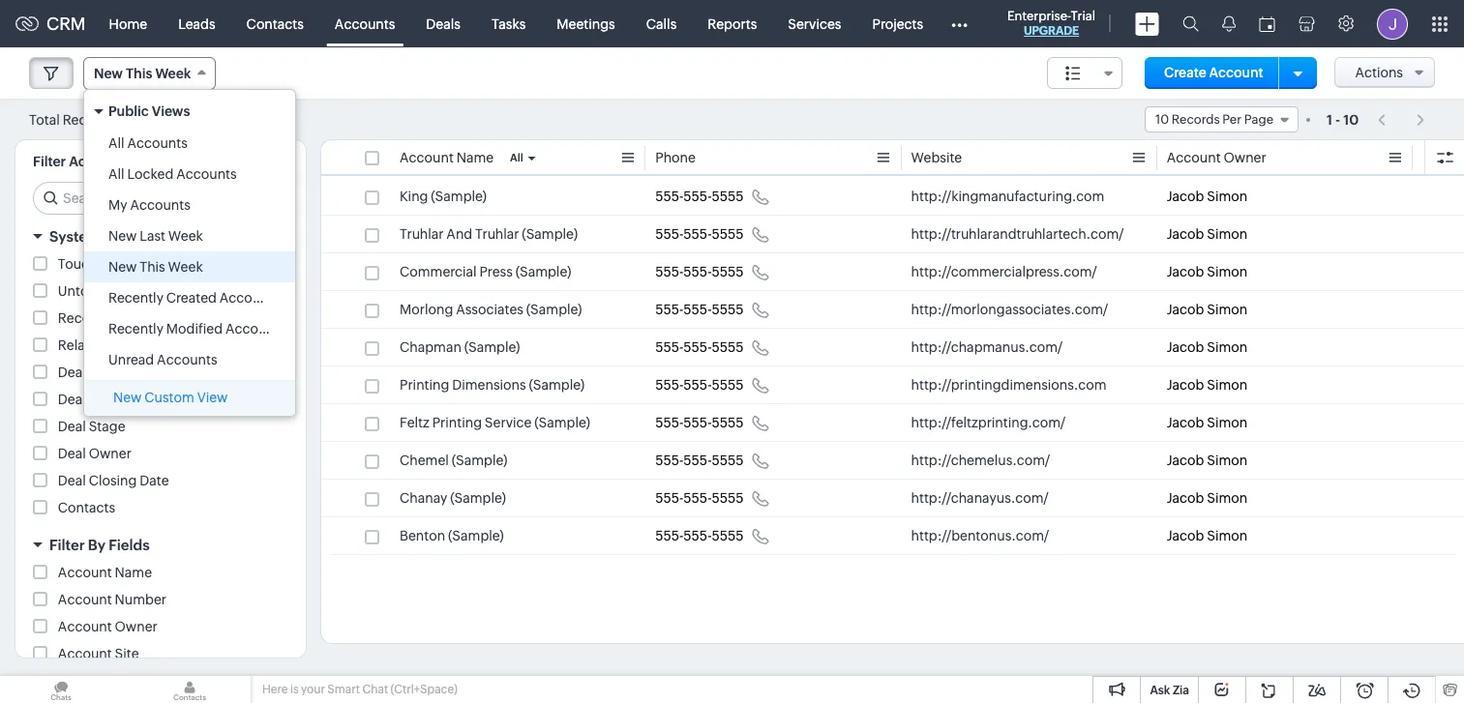 Task type: vqa. For each thing, say whether or not it's contained in the screenshot.


Task type: describe. For each thing, give the bounding box(es) containing it.
(sample) up commercial press (sample)
[[522, 227, 578, 242]]

jacob for http://commercialpress.com/
[[1167, 264, 1205, 280]]

10 for 1 - 10
[[1344, 112, 1359, 127]]

5555 for http://printingdimensions.com
[[712, 378, 744, 393]]

deal closing date
[[58, 473, 169, 489]]

simon for http://commercialpress.com/
[[1208, 264, 1248, 280]]

defined
[[104, 228, 159, 245]]

king (sample)
[[400, 189, 487, 204]]

(sample) right service
[[535, 415, 591, 431]]

smart
[[328, 684, 360, 697]]

tasks
[[492, 16, 526, 31]]

New This Week field
[[83, 57, 216, 90]]

jacob for http://chapmanus.com/
[[1167, 340, 1205, 355]]

week for new last week option
[[168, 228, 203, 244]]

chanay
[[400, 491, 448, 506]]

deal amount
[[58, 392, 140, 408]]

benton
[[400, 529, 446, 544]]

jacob for http://feltzprinting.com/
[[1167, 415, 1205, 431]]

simon for http://kingmanufacturing.com
[[1208, 189, 1248, 204]]

(sample) right associates
[[526, 302, 582, 318]]

truhlar and truhlar (sample)
[[400, 227, 578, 242]]

contacts link
[[231, 0, 319, 47]]

http://commercialpress.com/ link
[[912, 262, 1098, 282]]

http://kingmanufacturing.com link
[[912, 187, 1105, 206]]

http://bentonus.com/ link
[[912, 527, 1050, 546]]

dimensions
[[452, 378, 526, 393]]

account left number
[[58, 593, 112, 608]]

jacob simon for http://printingdimensions.com
[[1167, 378, 1248, 393]]

chemel (sample) link
[[400, 451, 508, 471]]

http://chapmanus.com/
[[912, 340, 1063, 355]]

5555 for http://commercialpress.com/
[[712, 264, 744, 280]]

new up stage
[[113, 390, 142, 406]]

http://morlongassociates.com/ link
[[912, 300, 1109, 319]]

system defined filters
[[49, 228, 205, 245]]

all accounts option
[[84, 128, 295, 159]]

all for all accounts
[[108, 136, 124, 151]]

simon for http://bentonus.com/
[[1208, 529, 1248, 544]]

morlong
[[400, 302, 453, 318]]

enterprise-trial upgrade
[[1008, 9, 1096, 38]]

public views
[[108, 104, 190, 119]]

recently modified accounts option
[[84, 314, 295, 345]]

closing
[[89, 473, 137, 489]]

my
[[108, 198, 127, 213]]

(sample) right press
[[516, 264, 572, 280]]

deal for deal stage
[[58, 419, 86, 435]]

http://truhlarandtruhlartech.com/
[[912, 227, 1124, 242]]

5555 for http://chapmanus.com/
[[712, 340, 744, 355]]

unread accounts option
[[84, 345, 295, 376]]

accounts up new last week
[[130, 198, 191, 213]]

(sample) up 'printing dimensions (sample)' link
[[464, 340, 520, 355]]

home link
[[94, 0, 163, 47]]

number
[[115, 593, 167, 608]]

profile element
[[1366, 0, 1420, 47]]

reports
[[708, 16, 757, 31]]

services
[[788, 16, 842, 31]]

all accounts
[[108, 136, 188, 151]]

new last week option
[[84, 221, 295, 252]]

http://chanayus.com/ link
[[912, 489, 1049, 508]]

http://bentonus.com/
[[912, 529, 1050, 544]]

signals element
[[1211, 0, 1248, 47]]

1 vertical spatial printing
[[432, 415, 482, 431]]

my accounts
[[108, 198, 191, 213]]

records for touched
[[116, 257, 168, 272]]

touched
[[58, 257, 114, 272]]

last
[[140, 228, 166, 244]]

chemel (sample)
[[400, 453, 508, 469]]

http://morlongassociates.com/
[[912, 302, 1109, 318]]

king
[[400, 189, 428, 204]]

fields
[[109, 537, 150, 554]]

feltz printing service (sample) link
[[400, 413, 591, 433]]

home
[[109, 16, 147, 31]]

new inside field
[[94, 66, 123, 81]]

date
[[140, 473, 169, 489]]

10 records per page
[[1156, 112, 1274, 127]]

related
[[58, 338, 106, 353]]

10 Records Per Page field
[[1145, 106, 1299, 133]]

create menu image
[[1136, 12, 1160, 35]]

contacts image
[[129, 677, 251, 704]]

recently created accounts option
[[84, 283, 295, 314]]

deal for deal amount
[[58, 392, 86, 408]]

my accounts option
[[84, 190, 295, 221]]

account name for all
[[400, 150, 494, 166]]

records for untouched
[[132, 284, 183, 299]]

and
[[447, 227, 473, 242]]

recently for recently modified accounts
[[108, 321, 164, 337]]

5555 for http://bentonus.com/
[[712, 529, 744, 544]]

king (sample) link
[[400, 187, 487, 206]]

http://chemelus.com/ link
[[912, 451, 1051, 471]]

new custom view link
[[84, 381, 295, 416]]

all for all
[[510, 152, 523, 164]]

feltz
[[400, 415, 430, 431]]

http://commercialpress.com/
[[912, 264, 1098, 280]]

jacob for http://morlongassociates.com/
[[1167, 302, 1205, 318]]

size image
[[1066, 65, 1081, 82]]

by
[[133, 154, 150, 169]]

1 vertical spatial contacts
[[58, 501, 115, 516]]

simon for http://printingdimensions.com
[[1208, 378, 1248, 393]]

jacob simon for http://truhlarandtruhlartech.com/
[[1167, 227, 1248, 242]]

locked
[[127, 167, 174, 182]]

jacob simon for http://chemelus.com/
[[1167, 453, 1248, 469]]

untouched records
[[58, 284, 183, 299]]

phone
[[656, 150, 696, 166]]

Search text field
[[34, 183, 290, 214]]

press
[[480, 264, 513, 280]]

untouched
[[58, 284, 129, 299]]

associates
[[456, 302, 524, 318]]

feltz printing service (sample)
[[400, 415, 591, 431]]

simon for http://feltzprinting.com/
[[1208, 415, 1248, 431]]

morlong associates (sample) link
[[400, 300, 582, 319]]

zia
[[1173, 684, 1190, 698]]

benton (sample) link
[[400, 527, 504, 546]]

all for all locked accounts
[[108, 167, 124, 182]]

jacob for http://chemelus.com/
[[1167, 453, 1205, 469]]

here is your smart chat (ctrl+space)
[[262, 684, 458, 697]]

0 horizontal spatial account owner
[[58, 620, 158, 635]]

0 vertical spatial owner
[[1224, 150, 1267, 166]]

stage
[[89, 419, 125, 435]]

week for new this week option
[[168, 259, 203, 275]]

http://chapmanus.com/ link
[[912, 338, 1063, 357]]

555-555-5555 for morlong associates (sample)
[[656, 302, 744, 318]]

jacob simon for http://feltzprinting.com/
[[1167, 415, 1248, 431]]

http://printingdimensions.com link
[[912, 376, 1107, 395]]

record
[[58, 311, 103, 326]]

Other Modules field
[[939, 8, 981, 39]]

recently modified accounts
[[108, 321, 286, 337]]

enterprise-
[[1008, 9, 1071, 23]]

projects
[[873, 16, 924, 31]]

filter by fields
[[49, 537, 150, 554]]

jacob simon for http://chanayus.com/
[[1167, 491, 1248, 506]]

calls
[[646, 16, 677, 31]]

records for total
[[63, 112, 114, 127]]

0 vertical spatial printing
[[400, 378, 450, 393]]

new up touched records
[[108, 228, 137, 244]]

chats image
[[0, 677, 122, 704]]

(sample) up service
[[529, 378, 585, 393]]

records for 10
[[1172, 112, 1220, 127]]

record action
[[58, 311, 148, 326]]

filter for filter by fields
[[49, 537, 85, 554]]

jacob simon for http://bentonus.com/
[[1167, 529, 1248, 544]]

jacob for http://printingdimensions.com
[[1167, 378, 1205, 393]]

new custom view
[[113, 390, 228, 406]]

new last week
[[108, 228, 203, 244]]

crm link
[[15, 14, 86, 34]]

5555 for http://kingmanufacturing.com
[[712, 189, 744, 204]]

(sample) down chanay (sample)
[[448, 529, 504, 544]]

chapman
[[400, 340, 462, 355]]

signals image
[[1223, 15, 1236, 32]]

upgrade
[[1024, 24, 1080, 38]]

account site
[[58, 647, 139, 662]]

1 horizontal spatial account owner
[[1167, 150, 1267, 166]]



Task type: locate. For each thing, give the bounding box(es) containing it.
new this week inside field
[[94, 66, 191, 81]]

accounts down "recently modified accounts" option
[[157, 352, 217, 368]]

6 5555 from the top
[[712, 378, 744, 393]]

1 vertical spatial owner
[[89, 446, 132, 462]]

chemel
[[400, 453, 449, 469]]

account down 'by'
[[58, 565, 112, 581]]

all up filter accounts by
[[108, 136, 124, 151]]

2 vertical spatial owner
[[115, 620, 158, 635]]

5 jacob simon from the top
[[1167, 340, 1248, 355]]

deals inside deals link
[[426, 16, 461, 31]]

simon for http://chapmanus.com/
[[1208, 340, 1248, 355]]

printing down chapman
[[400, 378, 450, 393]]

commercial press (sample) link
[[400, 262, 572, 282]]

unread
[[108, 352, 154, 368]]

accounts
[[335, 16, 395, 31], [127, 136, 188, 151], [69, 154, 130, 169], [176, 167, 237, 182], [130, 198, 191, 213], [220, 290, 280, 306], [226, 321, 286, 337], [157, 352, 217, 368]]

tasks link
[[476, 0, 541, 47]]

(sample) up and
[[431, 189, 487, 204]]

all locked accounts
[[108, 167, 237, 182]]

owner down number
[[115, 620, 158, 635]]

0 vertical spatial account name
[[400, 150, 494, 166]]

7 jacob from the top
[[1167, 415, 1205, 431]]

deal up deal stage
[[58, 392, 86, 408]]

owner
[[1224, 150, 1267, 166], [89, 446, 132, 462], [115, 620, 158, 635]]

10 simon from the top
[[1208, 529, 1248, 544]]

jacob simon for http://kingmanufacturing.com
[[1167, 189, 1248, 204]]

simon for http://chanayus.com/
[[1208, 491, 1248, 506]]

1 horizontal spatial contacts
[[246, 16, 304, 31]]

contacts down closing
[[58, 501, 115, 516]]

555-555-5555 for printing dimensions (sample)
[[656, 378, 744, 393]]

9 jacob simon from the top
[[1167, 491, 1248, 506]]

5555 for http://chemelus.com/
[[712, 453, 744, 469]]

actions
[[1356, 65, 1404, 80]]

2 vertical spatial week
[[168, 259, 203, 275]]

created
[[166, 290, 217, 306]]

5555 for http://truhlarandtruhlartech.com/
[[712, 227, 744, 242]]

name for account number
[[115, 565, 152, 581]]

system defined filters button
[[15, 220, 306, 254]]

crm
[[46, 14, 86, 34]]

http://printingdimensions.com
[[912, 378, 1107, 393]]

2 horizontal spatial 10
[[1344, 112, 1359, 127]]

9 jacob from the top
[[1167, 491, 1205, 506]]

3 5555 from the top
[[712, 264, 744, 280]]

row group
[[321, 178, 1465, 556]]

0 horizontal spatial contacts
[[58, 501, 115, 516]]

555-555-5555 for chapman (sample)
[[656, 340, 744, 355]]

http://chanayus.com/
[[912, 491, 1049, 506]]

2 vertical spatial all
[[108, 167, 124, 182]]

new this week down "system defined filters" dropdown button
[[108, 259, 203, 275]]

truhlar and truhlar (sample) link
[[400, 225, 578, 244]]

search image
[[1183, 15, 1200, 32]]

4 jacob simon from the top
[[1167, 302, 1248, 318]]

action down modified
[[163, 338, 205, 353]]

3 jacob simon from the top
[[1167, 264, 1248, 280]]

leads
[[178, 16, 216, 31]]

this inside option
[[140, 259, 165, 275]]

2 jacob simon from the top
[[1167, 227, 1248, 242]]

profile image
[[1378, 8, 1409, 39]]

10 up all accounts on the left top of page
[[117, 113, 131, 127]]

website
[[912, 150, 963, 166]]

all left by
[[108, 167, 124, 182]]

10 5555 from the top
[[712, 529, 744, 544]]

0 vertical spatial recently
[[108, 290, 164, 306]]

account owner down 10 records per page
[[1167, 150, 1267, 166]]

8 jacob from the top
[[1167, 453, 1205, 469]]

chanay (sample)
[[400, 491, 506, 506]]

555-555-5555 for feltz printing service (sample)
[[656, 415, 744, 431]]

2 555-555-5555 from the top
[[656, 227, 744, 242]]

jacob simon for http://chapmanus.com/
[[1167, 340, 1248, 355]]

0 horizontal spatial deals
[[58, 365, 92, 380]]

1 simon from the top
[[1208, 189, 1248, 204]]

simon for http://truhlarandtruhlartech.com/
[[1208, 227, 1248, 242]]

jacob for http://kingmanufacturing.com
[[1167, 189, 1205, 204]]

0 horizontal spatial name
[[115, 565, 152, 581]]

555-555-5555 for chemel (sample)
[[656, 453, 744, 469]]

account left site
[[58, 647, 112, 662]]

1 horizontal spatial 10
[[1156, 112, 1170, 127]]

1 5555 from the top
[[712, 189, 744, 204]]

printing dimensions (sample) link
[[400, 376, 585, 395]]

calendar image
[[1260, 16, 1276, 31]]

1 vertical spatial all
[[510, 152, 523, 164]]

commercial press (sample)
[[400, 264, 572, 280]]

trial
[[1071, 9, 1096, 23]]

1 vertical spatial name
[[115, 565, 152, 581]]

1 jacob simon from the top
[[1167, 189, 1248, 204]]

new up public
[[94, 66, 123, 81]]

chanay (sample) link
[[400, 489, 506, 508]]

5555 for http://chanayus.com/
[[712, 491, 744, 506]]

records left per on the top right of the page
[[1172, 112, 1220, 127]]

1 555-555-5555 from the top
[[656, 189, 744, 204]]

is
[[290, 684, 299, 697]]

name down fields
[[115, 565, 152, 581]]

(sample)
[[431, 189, 487, 204], [522, 227, 578, 242], [516, 264, 572, 280], [526, 302, 582, 318], [464, 340, 520, 355], [529, 378, 585, 393], [535, 415, 591, 431], [452, 453, 508, 469], [450, 491, 506, 506], [448, 529, 504, 544]]

10 jacob simon from the top
[[1167, 529, 1248, 544]]

account down 10 records per page
[[1167, 150, 1221, 166]]

6 simon from the top
[[1208, 378, 1248, 393]]

1 horizontal spatial action
[[163, 338, 205, 353]]

account name for account number
[[58, 565, 152, 581]]

page
[[1245, 112, 1274, 127]]

week
[[155, 66, 191, 81], [168, 228, 203, 244], [168, 259, 203, 275]]

None field
[[1048, 57, 1123, 89]]

4 555-555-5555 from the top
[[656, 302, 744, 318]]

3 deal from the top
[[58, 446, 86, 462]]

555-555-5555
[[656, 189, 744, 204], [656, 227, 744, 242], [656, 264, 744, 280], [656, 302, 744, 318], [656, 340, 744, 355], [656, 378, 744, 393], [656, 415, 744, 431], [656, 453, 744, 469], [656, 491, 744, 506], [656, 529, 744, 544]]

truhlar left and
[[400, 227, 444, 242]]

0 horizontal spatial account name
[[58, 565, 152, 581]]

account name up king (sample) on the left
[[400, 150, 494, 166]]

jacob for http://bentonus.com/
[[1167, 529, 1205, 544]]

deals left tasks
[[426, 16, 461, 31]]

navigation
[[1369, 106, 1436, 134]]

4 simon from the top
[[1208, 302, 1248, 318]]

total records 10
[[29, 112, 131, 127]]

10 down the create
[[1156, 112, 1170, 127]]

7 5555 from the top
[[712, 415, 744, 431]]

(sample) down feltz printing service (sample) link
[[452, 453, 508, 469]]

1 vertical spatial this
[[140, 259, 165, 275]]

simon for http://morlongassociates.com/
[[1208, 302, 1248, 318]]

1 vertical spatial account owner
[[58, 620, 158, 635]]

records down new this week option
[[132, 284, 183, 299]]

(sample) inside "link"
[[452, 453, 508, 469]]

printing up chemel (sample) "link"
[[432, 415, 482, 431]]

name up king (sample) on the left
[[457, 150, 494, 166]]

new this week up public views
[[94, 66, 191, 81]]

name for all
[[457, 150, 494, 166]]

truhlar
[[400, 227, 444, 242], [475, 227, 519, 242]]

public views region
[[84, 128, 295, 376]]

contacts right leads
[[246, 16, 304, 31]]

0 vertical spatial action
[[106, 311, 148, 326]]

http://feltzprinting.com/ link
[[912, 413, 1066, 433]]

all locked accounts option
[[84, 159, 295, 190]]

jacob simon for http://morlongassociates.com/
[[1167, 302, 1248, 318]]

records for related
[[109, 338, 161, 353]]

deals
[[426, 16, 461, 31], [58, 365, 92, 380]]

10 inside total records 10
[[117, 113, 131, 127]]

0 vertical spatial week
[[155, 66, 191, 81]]

6 jacob simon from the top
[[1167, 378, 1248, 393]]

1 vertical spatial recently
[[108, 321, 164, 337]]

this down last
[[140, 259, 165, 275]]

2 5555 from the top
[[712, 227, 744, 242]]

9 simon from the top
[[1208, 491, 1248, 506]]

account
[[1210, 65, 1264, 80], [400, 150, 454, 166], [1167, 150, 1221, 166], [58, 565, 112, 581], [58, 593, 112, 608], [58, 620, 112, 635], [58, 647, 112, 662]]

account inside 'button'
[[1210, 65, 1264, 80]]

1 vertical spatial week
[[168, 228, 203, 244]]

2 truhlar from the left
[[475, 227, 519, 242]]

printing dimensions (sample)
[[400, 378, 585, 393]]

services link
[[773, 0, 857, 47]]

amount
[[89, 392, 140, 408]]

5555
[[712, 189, 744, 204], [712, 227, 744, 242], [712, 264, 744, 280], [712, 302, 744, 318], [712, 340, 744, 355], [712, 378, 744, 393], [712, 415, 744, 431], [712, 453, 744, 469], [712, 491, 744, 506], [712, 529, 744, 544]]

0 vertical spatial all
[[108, 136, 124, 151]]

1 recently from the top
[[108, 290, 164, 306]]

555-555-5555 for truhlar and truhlar (sample)
[[656, 227, 744, 242]]

simon for http://chemelus.com/
[[1208, 453, 1248, 469]]

public views button
[[84, 95, 295, 128]]

related records action
[[58, 338, 205, 353]]

0 vertical spatial contacts
[[246, 16, 304, 31]]

1 vertical spatial action
[[163, 338, 205, 353]]

accounts down all accounts 'option'
[[176, 167, 237, 182]]

1 vertical spatial filter
[[49, 537, 85, 554]]

10 555-555-5555 from the top
[[656, 529, 744, 544]]

3 555-555-5555 from the top
[[656, 264, 744, 280]]

6 555-555-5555 from the top
[[656, 378, 744, 393]]

5 5555 from the top
[[712, 340, 744, 355]]

4 5555 from the top
[[712, 302, 744, 318]]

filters
[[162, 228, 205, 245]]

555-555-5555 for benton (sample)
[[656, 529, 744, 544]]

name
[[457, 150, 494, 166], [115, 565, 152, 581]]

9 555-555-5555 from the top
[[656, 491, 744, 506]]

7 jacob simon from the top
[[1167, 415, 1248, 431]]

6 jacob from the top
[[1167, 378, 1205, 393]]

0 vertical spatial name
[[457, 150, 494, 166]]

account up per on the top right of the page
[[1210, 65, 1264, 80]]

unread accounts
[[108, 352, 217, 368]]

(sample) down chemel (sample) "link"
[[450, 491, 506, 506]]

records inside field
[[1172, 112, 1220, 127]]

deal left stage
[[58, 419, 86, 435]]

8 simon from the top
[[1208, 453, 1248, 469]]

2 deal from the top
[[58, 419, 86, 435]]

1 deal from the top
[[58, 392, 86, 408]]

custom
[[145, 390, 194, 406]]

jacob for http://truhlarandtruhlartech.com/
[[1167, 227, 1205, 242]]

account owner down the account number
[[58, 620, 158, 635]]

leads link
[[163, 0, 231, 47]]

benton (sample)
[[400, 529, 504, 544]]

deal for deal owner
[[58, 446, 86, 462]]

555-
[[656, 189, 684, 204], [684, 189, 712, 204], [656, 227, 684, 242], [684, 227, 712, 242], [656, 264, 684, 280], [684, 264, 712, 280], [656, 302, 684, 318], [684, 302, 712, 318], [656, 340, 684, 355], [684, 340, 712, 355], [656, 378, 684, 393], [684, 378, 712, 393], [656, 415, 684, 431], [684, 415, 712, 431], [656, 453, 684, 469], [684, 453, 712, 469], [656, 491, 684, 506], [684, 491, 712, 506], [656, 529, 684, 544], [684, 529, 712, 544]]

service
[[485, 415, 532, 431]]

10 right "-"
[[1344, 112, 1359, 127]]

recently
[[108, 290, 164, 306], [108, 321, 164, 337]]

create account button
[[1145, 57, 1283, 89]]

9 5555 from the top
[[712, 491, 744, 506]]

deal owner
[[58, 446, 132, 462]]

10 for total records 10
[[117, 113, 131, 127]]

owner up closing
[[89, 446, 132, 462]]

chapman (sample)
[[400, 340, 520, 355]]

recently for recently created accounts
[[108, 290, 164, 306]]

create
[[1165, 65, 1207, 80]]

touched records
[[58, 257, 168, 272]]

truhlar up press
[[475, 227, 519, 242]]

records
[[63, 112, 114, 127], [1172, 112, 1220, 127], [116, 257, 168, 272], [132, 284, 183, 299], [109, 338, 161, 353]]

accounts left by
[[69, 154, 130, 169]]

5555 for http://morlongassociates.com/
[[712, 302, 744, 318]]

555-555-5555 for king (sample)
[[656, 189, 744, 204]]

meetings link
[[541, 0, 631, 47]]

1 truhlar from the left
[[400, 227, 444, 242]]

here
[[262, 684, 288, 697]]

this inside field
[[126, 66, 152, 81]]

filter for filter accounts by
[[33, 154, 66, 169]]

printing
[[400, 378, 450, 393], [432, 415, 482, 431]]

recently up record action
[[108, 290, 164, 306]]

2 simon from the top
[[1208, 227, 1248, 242]]

commercial
[[400, 264, 477, 280]]

0 vertical spatial this
[[126, 66, 152, 81]]

0 horizontal spatial truhlar
[[400, 227, 444, 242]]

1 horizontal spatial deals
[[426, 16, 461, 31]]

1 horizontal spatial truhlar
[[475, 227, 519, 242]]

deal stage
[[58, 419, 125, 435]]

create menu element
[[1124, 0, 1171, 47]]

jacob simon for http://commercialpress.com/
[[1167, 264, 1248, 280]]

filter left 'by'
[[49, 537, 85, 554]]

3 jacob from the top
[[1167, 264, 1205, 280]]

7 555-555-5555 from the top
[[656, 415, 744, 431]]

recently up "related records action" in the left of the page
[[108, 321, 164, 337]]

ask
[[1151, 684, 1171, 698]]

new this week option
[[84, 252, 295, 283]]

chapman (sample) link
[[400, 338, 520, 357]]

5 simon from the top
[[1208, 340, 1248, 355]]

deal for deal closing date
[[58, 473, 86, 489]]

filter accounts by
[[33, 154, 150, 169]]

5 jacob from the top
[[1167, 340, 1205, 355]]

ask zia
[[1151, 684, 1190, 698]]

modified
[[166, 321, 223, 337]]

1 vertical spatial deals
[[58, 365, 92, 380]]

0 horizontal spatial action
[[106, 311, 148, 326]]

-
[[1336, 112, 1341, 127]]

0 vertical spatial filter
[[33, 154, 66, 169]]

3 simon from the top
[[1208, 264, 1248, 280]]

accounts right modified
[[226, 321, 286, 337]]

deals down "related"
[[58, 365, 92, 380]]

1 horizontal spatial name
[[457, 150, 494, 166]]

action up "related records action" in the left of the page
[[106, 311, 148, 326]]

0 vertical spatial new this week
[[94, 66, 191, 81]]

http://truhlarandtruhlartech.com/ link
[[912, 225, 1124, 244]]

10 inside 10 records per page field
[[1156, 112, 1170, 127]]

1 horizontal spatial account name
[[400, 150, 494, 166]]

records down record action
[[109, 338, 161, 353]]

account up king
[[400, 150, 454, 166]]

10 jacob from the top
[[1167, 529, 1205, 544]]

deal down deal owner
[[58, 473, 86, 489]]

0 horizontal spatial 10
[[117, 113, 131, 127]]

0 vertical spatial deals
[[426, 16, 461, 31]]

row group containing king (sample)
[[321, 178, 1465, 556]]

accounts up by
[[127, 136, 188, 151]]

owner down per on the top right of the page
[[1224, 150, 1267, 166]]

8 555-555-5555 from the top
[[656, 453, 744, 469]]

chat
[[362, 684, 388, 697]]

2 recently from the top
[[108, 321, 164, 337]]

1 vertical spatial new this week
[[108, 259, 203, 275]]

2 jacob from the top
[[1167, 227, 1205, 242]]

filter inside dropdown button
[[49, 537, 85, 554]]

this up public views
[[126, 66, 152, 81]]

5555 for http://feltzprinting.com/
[[712, 415, 744, 431]]

1 jacob from the top
[[1167, 189, 1205, 204]]

meetings
[[557, 16, 615, 31]]

4 jacob from the top
[[1167, 302, 1205, 318]]

week inside field
[[155, 66, 191, 81]]

new up untouched records
[[108, 259, 137, 275]]

555-555-5555 for commercial press (sample)
[[656, 264, 744, 280]]

jacob for http://chanayus.com/
[[1167, 491, 1205, 506]]

search element
[[1171, 0, 1211, 47]]

deal
[[58, 392, 86, 408], [58, 419, 86, 435], [58, 446, 86, 462], [58, 473, 86, 489]]

records down defined
[[116, 257, 168, 272]]

public
[[108, 104, 149, 119]]

1 vertical spatial account name
[[58, 565, 152, 581]]

5 555-555-5555 from the top
[[656, 340, 744, 355]]

morlong associates (sample)
[[400, 302, 582, 318]]

all up truhlar and truhlar (sample) link
[[510, 152, 523, 164]]

1
[[1327, 112, 1333, 127]]

555-555-5555 for chanay (sample)
[[656, 491, 744, 506]]

account up account site
[[58, 620, 112, 635]]

7 simon from the top
[[1208, 415, 1248, 431]]

records up filter accounts by
[[63, 112, 114, 127]]

new this week inside option
[[108, 259, 203, 275]]

reports link
[[692, 0, 773, 47]]

new this week
[[94, 66, 191, 81], [108, 259, 203, 275]]

accounts left deals link
[[335, 16, 395, 31]]

simon
[[1208, 189, 1248, 204], [1208, 227, 1248, 242], [1208, 264, 1248, 280], [1208, 302, 1248, 318], [1208, 340, 1248, 355], [1208, 378, 1248, 393], [1208, 415, 1248, 431], [1208, 453, 1248, 469], [1208, 491, 1248, 506], [1208, 529, 1248, 544]]

account number
[[58, 593, 167, 608]]

4 deal from the top
[[58, 473, 86, 489]]

deal down deal stage
[[58, 446, 86, 462]]

8 5555 from the top
[[712, 453, 744, 469]]

account name up the account number
[[58, 565, 152, 581]]

account owner
[[1167, 150, 1267, 166], [58, 620, 158, 635]]

0 vertical spatial account owner
[[1167, 150, 1267, 166]]

8 jacob simon from the top
[[1167, 453, 1248, 469]]

filter down total
[[33, 154, 66, 169]]

accounts right created
[[220, 290, 280, 306]]

filter by fields button
[[15, 529, 306, 562]]



